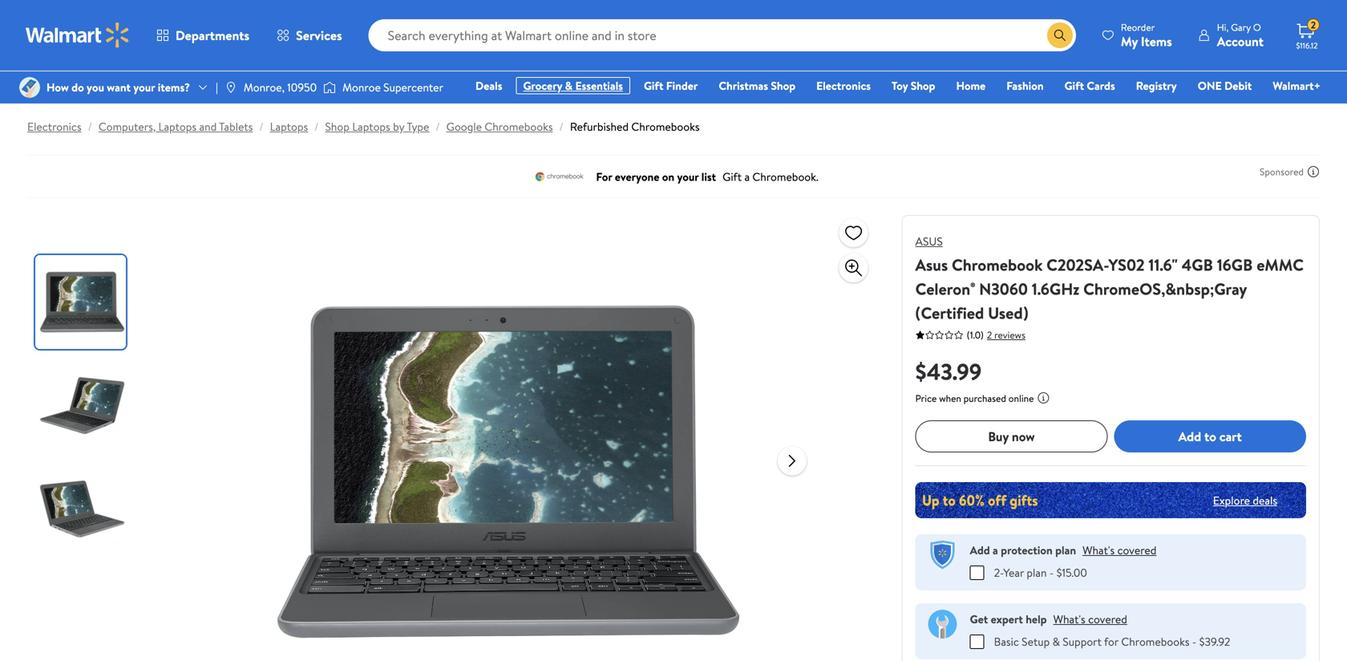 Task type: describe. For each thing, give the bounding box(es) containing it.
reorder my items
[[1122, 20, 1173, 50]]

1 laptops from the left
[[158, 119, 197, 134]]

toy shop link
[[885, 77, 943, 94]]

next media item image
[[783, 451, 802, 471]]

 image for monroe supercenter
[[323, 79, 336, 95]]

do
[[72, 79, 84, 95]]

chromeos,&nbsp;gray
[[1084, 278, 1248, 300]]

asus link
[[916, 233, 943, 249]]

supercenter
[[384, 79, 444, 95]]

registry
[[1137, 78, 1178, 93]]

|
[[216, 79, 218, 95]]

how
[[47, 79, 69, 95]]

services
[[296, 26, 342, 44]]

sponsored
[[1261, 165, 1305, 179]]

add for add a protection plan what's covered
[[971, 542, 991, 558]]

expert
[[991, 611, 1024, 627]]

$116.12
[[1297, 40, 1319, 51]]

online
[[1009, 392, 1035, 405]]

asus chromebook c202sa-ys02 11.6" 4gb 16gb emmc celeron® n3060 1.6ghz chromeos,&nbsp;gray (certified used) - image 3 of 3 image
[[35, 462, 129, 556]]

account
[[1218, 32, 1264, 50]]

0 horizontal spatial shop
[[325, 119, 350, 134]]

shop laptops by type link
[[325, 119, 430, 134]]

when
[[940, 392, 962, 405]]

2-Year plan - $15.00 checkbox
[[971, 566, 985, 580]]

debit
[[1225, 78, 1253, 93]]

c202sa-
[[1047, 254, 1109, 276]]

16gb
[[1218, 254, 1254, 276]]

Walmart Site-Wide search field
[[369, 19, 1077, 51]]

0 horizontal spatial &
[[565, 78, 573, 93]]

explore deals link
[[1207, 486, 1285, 515]]

explore deals
[[1214, 492, 1278, 508]]

departments
[[176, 26, 250, 44]]

deals
[[1254, 492, 1278, 508]]

monroe
[[343, 79, 381, 95]]

christmas
[[719, 78, 769, 93]]

hi, gary o account
[[1218, 20, 1264, 50]]

1 vertical spatial electronics link
[[27, 119, 81, 134]]

walmart+
[[1274, 78, 1321, 93]]

how do you want your items?
[[47, 79, 190, 95]]

 image for how do you want your items?
[[19, 77, 40, 98]]

asus asus chromebook c202sa-ys02 11.6" 4gb 16gb emmc celeron® n3060 1.6ghz chromeos,&nbsp;gray (certified used)
[[916, 233, 1305, 324]]

shop for christmas shop
[[771, 78, 796, 93]]

0 vertical spatial covered
[[1118, 542, 1157, 558]]

get expert help what's covered
[[971, 611, 1128, 627]]

get
[[971, 611, 989, 627]]

2 laptops from the left
[[270, 119, 308, 134]]

Basic Setup & Support for Chromebooks - $39.92 checkbox
[[971, 635, 985, 649]]

1 vertical spatial covered
[[1089, 611, 1128, 627]]

chromebook
[[952, 254, 1043, 276]]

0 vertical spatial what's
[[1083, 542, 1115, 558]]

basic
[[995, 634, 1020, 649]]

deals link
[[469, 77, 510, 94]]

add to favorites list, asus chromebook c202sa-ys02 11.6" 4gb 16gb emmc celeron® n3060 1.6ghz chromeos,&nbsp;gray (certified used) image
[[845, 223, 864, 243]]

2-year plan - $15.00
[[995, 565, 1088, 580]]

(certified
[[916, 302, 985, 324]]

protection
[[1001, 542, 1053, 558]]

refurbished
[[570, 119, 629, 134]]

type
[[407, 119, 430, 134]]

monroe,
[[244, 79, 285, 95]]

by
[[393, 119, 405, 134]]

add to cart
[[1179, 427, 1243, 445]]

0 vertical spatial electronics link
[[810, 77, 879, 94]]

deals
[[476, 78, 503, 93]]

home
[[957, 78, 986, 93]]

toy
[[892, 78, 909, 93]]

year
[[1004, 565, 1025, 580]]

1 horizontal spatial &
[[1053, 634, 1061, 649]]

monroe supercenter
[[343, 79, 444, 95]]

electronics / computers, laptops and tablets / laptops / shop laptops by type / google chromebooks / refurbished chromebooks
[[27, 119, 700, 134]]

refurbished chromebooks link
[[570, 119, 700, 134]]

0 horizontal spatial plan
[[1027, 565, 1048, 580]]

0 vertical spatial -
[[1050, 565, 1055, 580]]

cart
[[1220, 427, 1243, 445]]

wpp logo image
[[929, 541, 958, 570]]

grocery & essentials
[[524, 78, 623, 93]]

$39.92
[[1200, 634, 1231, 649]]

registry link
[[1129, 77, 1185, 94]]

gift cards link
[[1058, 77, 1123, 94]]

1 vertical spatial what's
[[1054, 611, 1086, 627]]

and
[[199, 119, 217, 134]]

my
[[1122, 32, 1139, 50]]

electronics for electronics
[[817, 78, 871, 93]]

setup
[[1022, 634, 1051, 649]]

support
[[1063, 634, 1102, 649]]

google
[[447, 119, 482, 134]]

1 / from the left
[[88, 119, 92, 134]]

walmart image
[[26, 22, 130, 48]]

items
[[1142, 32, 1173, 50]]

one debit link
[[1191, 77, 1260, 94]]

a
[[993, 542, 999, 558]]

gift finder link
[[637, 77, 706, 94]]

services button
[[263, 16, 356, 55]]

Search search field
[[369, 19, 1077, 51]]

10950
[[287, 79, 317, 95]]

now
[[1012, 427, 1036, 445]]



Task type: locate. For each thing, give the bounding box(es) containing it.
2 gift from the left
[[1065, 78, 1085, 93]]

asus
[[916, 254, 949, 276]]

chromebooks down "gift finder" link at the top
[[632, 119, 700, 134]]

0 horizontal spatial -
[[1050, 565, 1055, 580]]

0 vertical spatial add
[[1179, 427, 1202, 445]]

/ left computers, at the left top of page
[[88, 119, 92, 134]]

2-
[[995, 565, 1004, 580]]

buy now button
[[916, 420, 1108, 453]]

laptops left by
[[352, 119, 391, 134]]

4 / from the left
[[436, 119, 440, 134]]

christmas shop
[[719, 78, 796, 93]]

asus chromebook c202sa-ys02 11.6" 4gb 16gb emmc celeron® n3060 1.6ghz chromeos,&nbsp;gray (certified used) image
[[252, 215, 765, 661]]

gift inside 'link'
[[1065, 78, 1085, 93]]

0 horizontal spatial add
[[971, 542, 991, 558]]

2 reviews link
[[984, 328, 1026, 342]]

what's covered button for covered
[[1054, 611, 1128, 627]]

0 vertical spatial &
[[565, 78, 573, 93]]

electronics left toy
[[817, 78, 871, 93]]

emmc
[[1257, 254, 1305, 276]]

what's up $15.00
[[1083, 542, 1115, 558]]

computers,
[[99, 119, 156, 134]]

plan
[[1056, 542, 1077, 558], [1027, 565, 1048, 580]]

1 vertical spatial -
[[1193, 634, 1197, 649]]

departments button
[[143, 16, 263, 55]]

home link
[[950, 77, 993, 94]]

1 vertical spatial plan
[[1027, 565, 1048, 580]]

covered
[[1118, 542, 1157, 558], [1089, 611, 1128, 627]]

basic setup & support for chromebooks - $39.92
[[995, 634, 1231, 649]]

add inside button
[[1179, 427, 1202, 445]]

1 horizontal spatial -
[[1193, 634, 1197, 649]]

shop down "monroe"
[[325, 119, 350, 134]]

1 vertical spatial &
[[1053, 634, 1061, 649]]

walmart+ link
[[1266, 77, 1329, 94]]

1 vertical spatial electronics
[[27, 119, 81, 134]]

gift for gift cards
[[1065, 78, 1085, 93]]

1 vertical spatial 2
[[988, 328, 993, 342]]

(1.0)
[[967, 328, 984, 342]]

electronics for electronics / computers, laptops and tablets / laptops / shop laptops by type / google chromebooks / refurbished chromebooks
[[27, 119, 81, 134]]

price when purchased online
[[916, 392, 1035, 405]]

2
[[1312, 18, 1317, 32], [988, 328, 993, 342]]

monroe, 10950
[[244, 79, 317, 95]]

explore
[[1214, 492, 1251, 508]]

legal information image
[[1038, 392, 1051, 404]]

electronics down how
[[27, 119, 81, 134]]

what's
[[1083, 542, 1115, 558], [1054, 611, 1086, 627]]

1 horizontal spatial electronics
[[817, 78, 871, 93]]

3 / from the left
[[315, 119, 319, 134]]

you
[[87, 79, 104, 95]]

& right setup
[[1053, 634, 1061, 649]]

purchased
[[964, 392, 1007, 405]]

1 horizontal spatial laptops
[[270, 119, 308, 134]]

/ right tablets on the left top of page
[[259, 119, 264, 134]]

/ right laptops link
[[315, 119, 319, 134]]

 image left how
[[19, 77, 40, 98]]

4gb
[[1182, 254, 1214, 276]]

fashion link
[[1000, 77, 1052, 94]]

$43.99
[[916, 356, 982, 387]]

1 horizontal spatial chromebooks
[[632, 119, 700, 134]]

1 horizontal spatial gift
[[1065, 78, 1085, 93]]

1 horizontal spatial 2
[[1312, 18, 1317, 32]]

3 laptops from the left
[[352, 119, 391, 134]]

gift left the finder
[[644, 78, 664, 93]]

- left "$39.92" on the right bottom of page
[[1193, 634, 1197, 649]]

 image
[[225, 81, 237, 94]]

2 horizontal spatial laptops
[[352, 119, 391, 134]]

-
[[1050, 565, 1055, 580], [1193, 634, 1197, 649]]

1 horizontal spatial shop
[[771, 78, 796, 93]]

1 gift from the left
[[644, 78, 664, 93]]

asus
[[916, 233, 943, 249]]

shop for toy shop
[[911, 78, 936, 93]]

shop right toy
[[911, 78, 936, 93]]

laptops link
[[270, 119, 308, 134]]

0 horizontal spatial 2
[[988, 328, 993, 342]]

one
[[1198, 78, 1223, 93]]

& right grocery
[[565, 78, 573, 93]]

add to cart button
[[1115, 420, 1307, 453]]

price
[[916, 392, 937, 405]]

gift cards
[[1065, 78, 1116, 93]]

shop
[[771, 78, 796, 93], [911, 78, 936, 93], [325, 119, 350, 134]]

your
[[133, 79, 155, 95]]

0 horizontal spatial chromebooks
[[485, 119, 553, 134]]

0 horizontal spatial  image
[[19, 77, 40, 98]]

cards
[[1087, 78, 1116, 93]]

to
[[1205, 427, 1217, 445]]

add left a
[[971, 542, 991, 558]]

what's covered button down up to sixty percent off deals. shop now. image on the bottom right of page
[[1083, 542, 1157, 558]]

for
[[1105, 634, 1119, 649]]

electronics link
[[810, 77, 879, 94], [27, 119, 81, 134]]

tablets
[[219, 119, 253, 134]]

1 horizontal spatial add
[[1179, 427, 1202, 445]]

1 horizontal spatial plan
[[1056, 542, 1077, 558]]

0 vertical spatial electronics
[[817, 78, 871, 93]]

2 up $116.12
[[1312, 18, 1317, 32]]

1 horizontal spatial electronics link
[[810, 77, 879, 94]]

reviews
[[995, 328, 1026, 342]]

covered down up to sixty percent off deals. shop now. image on the bottom right of page
[[1118, 542, 1157, 558]]

what's up the support
[[1054, 611, 1086, 627]]

celeron®
[[916, 278, 976, 300]]

n3060
[[980, 278, 1029, 300]]

search icon image
[[1054, 29, 1067, 42]]

ad disclaimer and feedback image
[[1308, 165, 1321, 178]]

0 horizontal spatial electronics
[[27, 119, 81, 134]]

0 horizontal spatial gift
[[644, 78, 664, 93]]

electronics link left toy
[[810, 77, 879, 94]]

want
[[107, 79, 131, 95]]

plan right year
[[1027, 565, 1048, 580]]

laptops left and
[[158, 119, 197, 134]]

asus chromebook c202sa-ys02 11.6" 4gb 16gb emmc celeron® n3060 1.6ghz chromeos,&nbsp;gray (certified used) - image 1 of 3 image
[[35, 255, 129, 349]]

gift for gift finder
[[644, 78, 664, 93]]

0 horizontal spatial electronics link
[[27, 119, 81, 134]]

- left $15.00
[[1050, 565, 1055, 580]]

chromebooks down grocery
[[485, 119, 553, 134]]

help
[[1026, 611, 1048, 627]]

gift finder
[[644, 78, 698, 93]]

add for add to cart
[[1179, 427, 1202, 445]]

computers, laptops and tablets link
[[99, 119, 253, 134]]

toy shop
[[892, 78, 936, 93]]

1 vertical spatial add
[[971, 542, 991, 558]]

2 horizontal spatial shop
[[911, 78, 936, 93]]

what's covered button up the support
[[1054, 611, 1128, 627]]

electronics
[[817, 78, 871, 93], [27, 119, 81, 134]]

2 horizontal spatial chromebooks
[[1122, 634, 1190, 649]]

ys02
[[1109, 254, 1145, 276]]

laptops
[[158, 119, 197, 134], [270, 119, 308, 134], [352, 119, 391, 134]]

used)
[[989, 302, 1029, 324]]

0 vertical spatial what's covered button
[[1083, 542, 1157, 558]]

chromebooks right for
[[1122, 634, 1190, 649]]

what's covered button for what's
[[1083, 542, 1157, 558]]

shop right christmas
[[771, 78, 796, 93]]

reorder
[[1122, 20, 1156, 34]]

what's covered button
[[1083, 542, 1157, 558], [1054, 611, 1128, 627]]

asus chromebook c202sa-ys02 11.6" 4gb 16gb emmc celeron® n3060 1.6ghz chromeos,&nbsp;gray (certified used) - image 2 of 3 image
[[35, 359, 129, 453]]

add left to
[[1179, 427, 1202, 445]]

o
[[1254, 20, 1262, 34]]

1 vertical spatial what's covered button
[[1054, 611, 1128, 627]]

buy now
[[989, 427, 1036, 445]]

gift left cards
[[1065, 78, 1085, 93]]

11.6"
[[1149, 254, 1179, 276]]

covered up for
[[1089, 611, 1128, 627]]

5 / from the left
[[560, 119, 564, 134]]

1 horizontal spatial  image
[[323, 79, 336, 95]]

/ right type
[[436, 119, 440, 134]]

0 vertical spatial 2
[[1312, 18, 1317, 32]]

grocery
[[524, 78, 563, 93]]

0 vertical spatial plan
[[1056, 542, 1077, 558]]

/ left refurbished
[[560, 119, 564, 134]]

1.6ghz
[[1032, 278, 1080, 300]]

items?
[[158, 79, 190, 95]]

2 / from the left
[[259, 119, 264, 134]]

 image right 10950
[[323, 79, 336, 95]]

grocery & essentials link
[[516, 77, 631, 94]]

plan up $15.00
[[1056, 542, 1077, 558]]

up to sixty percent off deals. shop now. image
[[916, 482, 1307, 518]]

0 horizontal spatial laptops
[[158, 119, 197, 134]]

hi,
[[1218, 20, 1229, 34]]

buy
[[989, 427, 1009, 445]]

add a protection plan what's covered
[[971, 542, 1157, 558]]

essentials
[[576, 78, 623, 93]]

zoom image modal image
[[845, 258, 864, 278]]

electronics link down how
[[27, 119, 81, 134]]

in_home_installation logo image
[[929, 610, 958, 639]]

laptops down monroe, 10950
[[270, 119, 308, 134]]

finder
[[667, 78, 698, 93]]

 image
[[19, 77, 40, 98], [323, 79, 336, 95]]

2 right (1.0)
[[988, 328, 993, 342]]

fashion
[[1007, 78, 1044, 93]]



Task type: vqa. For each thing, say whether or not it's contained in the screenshot.
"Christmas Shop" link
yes



